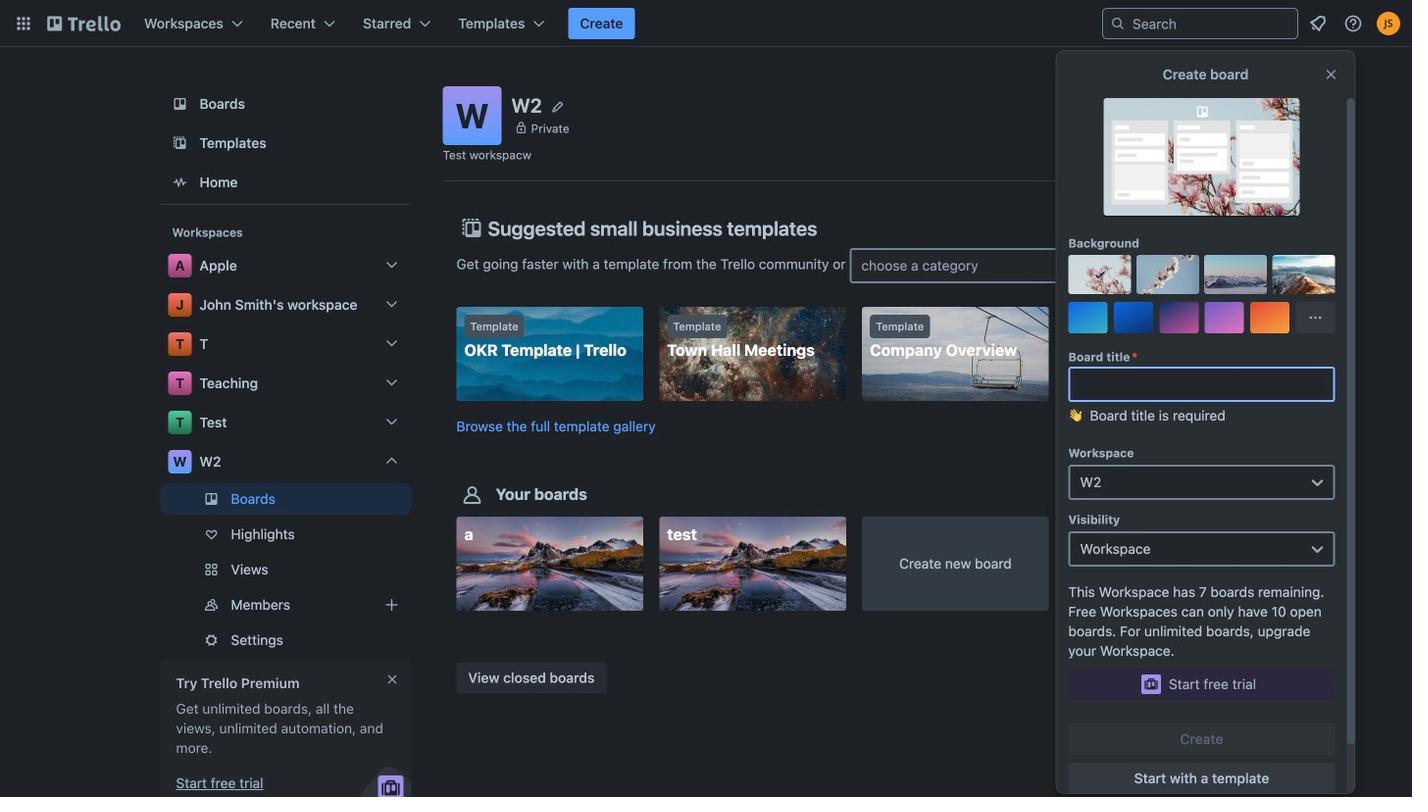 Task type: describe. For each thing, give the bounding box(es) containing it.
0 notifications image
[[1306, 12, 1330, 35]]

wave image
[[1068, 406, 1082, 433]]

custom image image
[[1092, 267, 1108, 282]]

primary element
[[0, 0, 1412, 47]]

add image
[[380, 593, 404, 617]]



Task type: locate. For each thing, give the bounding box(es) containing it.
search image
[[1110, 16, 1126, 31]]

template board image
[[168, 131, 192, 155]]

open information menu image
[[1343, 14, 1363, 33]]

None text field
[[1068, 367, 1335, 402]]

back to home image
[[47, 8, 121, 39]]

john smith (johnsmith38824343) image
[[1377, 12, 1400, 35]]

board image
[[168, 92, 192, 116]]

Search field
[[1126, 10, 1297, 37]]

close popover image
[[1323, 67, 1339, 82]]

home image
[[168, 171, 192, 194]]



Task type: vqa. For each thing, say whether or not it's contained in the screenshot.
topmost Terry Turtle (terryturtle) image
no



